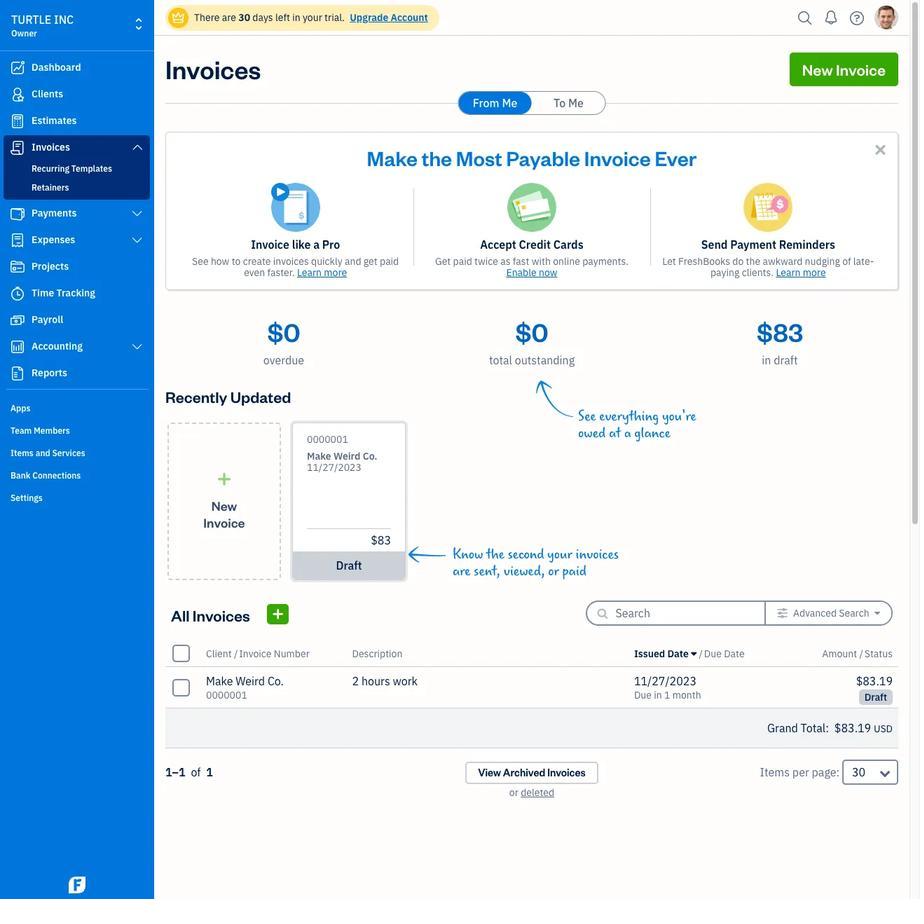 Task type: vqa. For each thing, say whether or not it's contained in the screenshot.
"30" to the bottom
yes



Task type: describe. For each thing, give the bounding box(es) containing it.
all
[[171, 605, 190, 625]]

let freshbooks do the awkward nudging of late- paying clients.
[[662, 255, 874, 279]]

retainers
[[32, 182, 69, 193]]

freshbooks image
[[66, 877, 88, 894]]

30 inside "items per page:" field
[[852, 765, 866, 779]]

see everything you're owed at a glance
[[578, 409, 696, 442]]

in inside 11/27/2023 due in 1 month
[[654, 689, 662, 702]]

new invoice link for invoices
[[790, 53, 898, 86]]

clients.
[[742, 266, 774, 279]]

make for make weird co. 0000001
[[206, 674, 233, 688]]

amount link
[[822, 647, 859, 660]]

items per page:
[[760, 765, 840, 779]]

accounting link
[[4, 334, 150, 360]]

invoices for even
[[273, 255, 309, 268]]

items and services
[[11, 448, 85, 458]]

you're
[[662, 409, 696, 425]]

$83.19 draft
[[856, 674, 893, 704]]

most
[[456, 144, 502, 171]]

glance
[[634, 425, 671, 442]]

learn more for a
[[297, 266, 347, 279]]

team members link
[[4, 420, 150, 441]]

turtle
[[11, 13, 51, 27]]

$83 in draft
[[757, 315, 803, 367]]

upgrade
[[350, 11, 388, 24]]

and inside 'main' element
[[36, 448, 50, 458]]

client image
[[9, 88, 26, 102]]

make weird co. 0000001
[[206, 674, 284, 702]]

grand
[[767, 721, 798, 735]]

$0 for $0 total outstanding
[[515, 315, 548, 348]]

1 inside 11/27/2023 due in 1 month
[[664, 689, 670, 702]]

invoices down there
[[165, 53, 261, 85]]

time
[[32, 287, 54, 299]]

there
[[194, 11, 220, 24]]

items for items and services
[[11, 448, 34, 458]]

/ for client
[[234, 647, 238, 660]]

2 hours work link
[[335, 667, 629, 708]]

paid inside see how to create invoices quickly and get paid even faster.
[[380, 255, 399, 268]]

even
[[244, 266, 265, 279]]

chevron large down image for invoices
[[131, 142, 144, 153]]

items for items per page:
[[760, 765, 790, 779]]

from me
[[473, 96, 517, 110]]

more for send payment reminders
[[803, 266, 826, 279]]

nudging
[[805, 255, 840, 268]]

$83 for $83
[[371, 533, 391, 547]]

weird inside the 0000001 make weird co. 11/27/2023
[[334, 450, 360, 463]]

and inside see how to create invoices quickly and get paid even faster.
[[345, 255, 361, 268]]

everything
[[599, 409, 659, 425]]

description link
[[352, 647, 403, 660]]

new invoice link for know the second your invoices are sent, viewed, or paid
[[167, 423, 281, 580]]

know the second your invoices are sent, viewed, or paid
[[453, 547, 619, 580]]

view archived invoices link
[[466, 762, 598, 784]]

tracking
[[56, 287, 95, 299]]

caretdown image
[[691, 648, 697, 659]]

amount
[[822, 647, 857, 660]]

report image
[[9, 367, 26, 381]]

cards
[[553, 238, 584, 252]]

due inside 11/27/2023 due in 1 month
[[634, 689, 652, 702]]

co. inside make weird co. 0000001
[[268, 674, 284, 688]]

see for see everything you're owed at a glance
[[578, 409, 596, 425]]

like
[[292, 238, 311, 252]]

see how to create invoices quickly and get paid even faster.
[[192, 255, 399, 279]]

11/27/2023 inside 11/27/2023 due in 1 month
[[634, 674, 697, 688]]

invoice left ever at the right top
[[584, 144, 651, 171]]

0 vertical spatial $83.19
[[856, 674, 893, 688]]

twice
[[474, 255, 498, 268]]

turtle inc owner
[[11, 13, 74, 39]]

total
[[489, 353, 512, 367]]

invoice number link
[[239, 647, 310, 660]]

0 vertical spatial due
[[704, 647, 722, 660]]

status
[[865, 647, 893, 660]]

inc
[[54, 13, 74, 27]]

page:
[[812, 765, 840, 779]]

archived
[[503, 766, 545, 779]]

updated
[[230, 387, 291, 406]]

to
[[554, 96, 566, 110]]

team
[[11, 425, 32, 436]]

settings image
[[777, 608, 788, 619]]

payroll link
[[4, 308, 150, 333]]

advanced search button
[[766, 602, 891, 624]]

0 vertical spatial 30
[[238, 11, 250, 24]]

invoice up create
[[251, 238, 289, 252]]

ever
[[655, 144, 697, 171]]

due date link
[[704, 647, 745, 660]]

deleted
[[521, 786, 554, 799]]

of inside let freshbooks do the awkward nudging of late- paying clients.
[[842, 255, 851, 268]]

payments link
[[4, 201, 150, 226]]

go to help image
[[846, 7, 868, 28]]

total
[[801, 721, 826, 735]]

project image
[[9, 260, 26, 274]]

payments
[[32, 207, 77, 219]]

left
[[275, 11, 290, 24]]

Search text field
[[616, 602, 742, 624]]

1 vertical spatial of
[[191, 765, 201, 779]]

work
[[393, 674, 418, 688]]

templates
[[71, 163, 112, 174]]

1 horizontal spatial new
[[802, 60, 833, 79]]

from
[[473, 96, 499, 110]]

are inside know the second your invoices are sent, viewed, or paid
[[453, 563, 471, 580]]

make the most payable invoice ever
[[367, 144, 697, 171]]

members
[[34, 425, 70, 436]]

items and services link
[[4, 442, 150, 463]]

or inside know the second your invoices are sent, viewed, or paid
[[548, 563, 559, 580]]

client / invoice number
[[206, 647, 310, 660]]

expenses
[[32, 233, 75, 246]]

accounting
[[32, 340, 83, 353]]

from me link
[[459, 92, 532, 114]]

owed
[[578, 425, 606, 442]]

bank connections link
[[4, 465, 150, 486]]

due date
[[704, 647, 745, 660]]

reports link
[[4, 361, 150, 386]]

chevron large down image
[[131, 235, 144, 246]]

recently updated
[[165, 387, 291, 406]]

quickly
[[311, 255, 342, 268]]

awkward
[[763, 255, 803, 268]]

payment
[[730, 238, 776, 252]]

online
[[553, 255, 580, 268]]

weird inside make weird co. 0000001
[[236, 674, 265, 688]]

draft inside $83 in draft
[[774, 353, 798, 367]]

the inside let freshbooks do the awkward nudging of late- paying clients.
[[746, 255, 760, 268]]

0000001 make weird co. 11/27/2023
[[307, 433, 377, 474]]

chart image
[[9, 340, 26, 354]]

accept credit cards image
[[507, 183, 556, 232]]

chevron large down image for accounting
[[131, 341, 144, 353]]

upgrade account link
[[347, 11, 428, 24]]

make inside the 0000001 make weird co. 11/27/2023
[[307, 450, 331, 463]]

make for make the most payable invoice ever
[[367, 144, 418, 171]]

paying
[[711, 266, 740, 279]]

connections
[[32, 470, 81, 481]]

me for from me
[[502, 96, 517, 110]]

team members
[[11, 425, 70, 436]]

in inside $83 in draft
[[762, 353, 771, 367]]

Items per page: field
[[842, 760, 898, 785]]

a inside see everything you're owed at a glance
[[624, 425, 631, 442]]

all invoices
[[171, 605, 250, 625]]

with
[[532, 255, 551, 268]]

to me link
[[532, 92, 605, 114]]

your inside know the second your invoices are sent, viewed, or paid
[[547, 547, 572, 563]]

reports
[[32, 367, 67, 379]]

payable
[[506, 144, 580, 171]]

0 vertical spatial a
[[313, 238, 320, 252]]

outstanding
[[515, 353, 575, 367]]

amount / status
[[822, 647, 893, 660]]

main element
[[0, 0, 189, 899]]

late-
[[853, 255, 874, 268]]

2 hours work
[[352, 674, 418, 688]]

services
[[52, 448, 85, 458]]



Task type: locate. For each thing, give the bounding box(es) containing it.
invoice down plus icon
[[203, 514, 245, 530]]

0 vertical spatial and
[[345, 255, 361, 268]]

1 vertical spatial see
[[578, 409, 596, 425]]

due
[[704, 647, 722, 660], [634, 689, 652, 702]]

1 horizontal spatial more
[[803, 266, 826, 279]]

bank connections
[[11, 470, 81, 481]]

0 vertical spatial the
[[422, 144, 452, 171]]

1 vertical spatial or
[[509, 786, 518, 799]]

0 vertical spatial or
[[548, 563, 559, 580]]

new invoice link
[[790, 53, 898, 86], [167, 423, 281, 580]]

$0 total outstanding
[[489, 315, 575, 367]]

are right there
[[222, 11, 236, 24]]

your left trial.
[[303, 11, 322, 24]]

1 horizontal spatial the
[[486, 547, 504, 563]]

or inside view archived invoices or deleted
[[509, 786, 518, 799]]

0 vertical spatial new invoice
[[802, 60, 886, 79]]

0 vertical spatial your
[[303, 11, 322, 24]]

viewed,
[[504, 563, 545, 580]]

1 vertical spatial and
[[36, 448, 50, 458]]

notifications image
[[820, 4, 842, 32]]

projects
[[32, 260, 69, 273]]

items
[[11, 448, 34, 458], [760, 765, 790, 779]]

issued date link
[[634, 647, 699, 660]]

learn more for reminders
[[776, 266, 826, 279]]

0 horizontal spatial 11/27/2023
[[307, 461, 362, 474]]

1 chevron large down image from the top
[[131, 142, 144, 153]]

0 horizontal spatial me
[[502, 96, 517, 110]]

1 horizontal spatial 0000001
[[307, 433, 348, 446]]

me right from
[[502, 96, 517, 110]]

new inside new invoice
[[211, 497, 237, 513]]

2 date from the left
[[724, 647, 745, 660]]

get
[[364, 255, 378, 268]]

1 me from the left
[[502, 96, 517, 110]]

the left most
[[422, 144, 452, 171]]

recurring templates
[[32, 163, 112, 174]]

invoices inside 'main' element
[[32, 141, 70, 153]]

expense image
[[9, 233, 26, 247]]

are down know
[[453, 563, 471, 580]]

know
[[453, 547, 483, 563]]

11/27/2023 due in 1 month
[[634, 674, 701, 702]]

caretdown image
[[875, 608, 880, 619]]

your right second at the bottom right of the page
[[547, 547, 572, 563]]

the inside know the second your invoices are sent, viewed, or paid
[[486, 547, 504, 563]]

money image
[[9, 313, 26, 327]]

draft
[[774, 353, 798, 367], [336, 559, 362, 573], [865, 691, 887, 704]]

invoice like a pro image
[[271, 183, 320, 232]]

payments.
[[583, 255, 629, 268]]

1 vertical spatial items
[[760, 765, 790, 779]]

$0 for $0 overdue
[[267, 315, 300, 348]]

1 horizontal spatial date
[[724, 647, 745, 660]]

projects link
[[4, 254, 150, 280]]

see up owed
[[578, 409, 596, 425]]

invoice right client link
[[239, 647, 272, 660]]

paid inside accept credit cards get paid twice as fast with online payments. enable now
[[453, 255, 472, 268]]

1 horizontal spatial make
[[307, 450, 331, 463]]

new invoice down the go to help icon on the top right of the page
[[802, 60, 886, 79]]

the up "sent,"
[[486, 547, 504, 563]]

$83.19 down status link
[[856, 674, 893, 688]]

0 horizontal spatial and
[[36, 448, 50, 458]]

see left how
[[192, 255, 209, 268]]

1 right 1–1
[[206, 765, 213, 779]]

1 horizontal spatial in
[[654, 689, 662, 702]]

0 horizontal spatial learn
[[297, 266, 322, 279]]

0 vertical spatial items
[[11, 448, 34, 458]]

weird
[[334, 450, 360, 463], [236, 674, 265, 688]]

new invoice
[[802, 60, 886, 79], [203, 497, 245, 530]]

1 horizontal spatial due
[[704, 647, 722, 660]]

1 horizontal spatial 30
[[852, 765, 866, 779]]

$0 up outstanding
[[515, 315, 548, 348]]

1 horizontal spatial $0
[[515, 315, 548, 348]]

2 more from the left
[[803, 266, 826, 279]]

1 horizontal spatial learn
[[776, 266, 801, 279]]

deleted link
[[521, 786, 554, 799]]

1 vertical spatial new invoice
[[203, 497, 245, 530]]

view
[[478, 766, 501, 779]]

me
[[502, 96, 517, 110], [568, 96, 584, 110]]

due right caretdown icon
[[704, 647, 722, 660]]

0 horizontal spatial learn more
[[297, 266, 347, 279]]

invoices up recurring on the top left of the page
[[32, 141, 70, 153]]

0 horizontal spatial draft
[[336, 559, 362, 573]]

2 vertical spatial chevron large down image
[[131, 341, 144, 353]]

1 vertical spatial draft
[[336, 559, 362, 573]]

1 vertical spatial 0000001
[[206, 689, 247, 702]]

1 vertical spatial new
[[211, 497, 237, 513]]

0 vertical spatial make
[[367, 144, 418, 171]]

chevron large down image for payments
[[131, 208, 144, 219]]

invoices inside know the second your invoices are sent, viewed, or paid
[[576, 547, 619, 563]]

0 horizontal spatial invoices
[[273, 255, 309, 268]]

enable
[[506, 266, 537, 279]]

2 horizontal spatial in
[[762, 353, 771, 367]]

0 horizontal spatial 30
[[238, 11, 250, 24]]

1 vertical spatial due
[[634, 689, 652, 702]]

1 vertical spatial new invoice link
[[167, 423, 281, 580]]

1 horizontal spatial invoices
[[576, 547, 619, 563]]

/ right client
[[234, 647, 238, 660]]

learn right faster.
[[297, 266, 322, 279]]

1 learn from the left
[[297, 266, 322, 279]]

0 horizontal spatial new
[[211, 497, 237, 513]]

dashboard image
[[9, 61, 26, 75]]

1–1
[[165, 765, 185, 779]]

freshbooks
[[678, 255, 730, 268]]

and down team members on the top
[[36, 448, 50, 458]]

issued
[[634, 647, 665, 660]]

items left the per at right bottom
[[760, 765, 790, 779]]

expenses link
[[4, 228, 150, 253]]

clients link
[[4, 82, 150, 107]]

0 horizontal spatial or
[[509, 786, 518, 799]]

0000001 inside the 0000001 make weird co. 11/27/2023
[[307, 433, 348, 446]]

settings
[[11, 493, 43, 503]]

30 right page:
[[852, 765, 866, 779]]

11/27/2023 inside the 0000001 make weird co. 11/27/2023
[[307, 461, 362, 474]]

see for see how to create invoices quickly and get paid even faster.
[[192, 255, 209, 268]]

of right 1–1
[[191, 765, 201, 779]]

new invoice down plus icon
[[203, 497, 245, 530]]

create
[[243, 255, 271, 268]]

invoices
[[273, 255, 309, 268], [576, 547, 619, 563]]

chevron large down image inside accounting link
[[131, 341, 144, 353]]

learn for a
[[297, 266, 322, 279]]

date right caretdown icon
[[724, 647, 745, 660]]

2 $0 from the left
[[515, 315, 548, 348]]

2 learn from the left
[[776, 266, 801, 279]]

invoices inside view archived invoices or deleted
[[547, 766, 586, 779]]

see inside see how to create invoices quickly and get paid even faster.
[[192, 255, 209, 268]]

0000001
[[307, 433, 348, 446], [206, 689, 247, 702]]

/ right caretdown icon
[[699, 647, 703, 660]]

a right at
[[624, 425, 631, 442]]

1 vertical spatial are
[[453, 563, 471, 580]]

items inside 'main' element
[[11, 448, 34, 458]]

invoice down the go to help icon on the top right of the page
[[836, 60, 886, 79]]

1 vertical spatial in
[[762, 353, 771, 367]]

0 vertical spatial draft
[[774, 353, 798, 367]]

1 vertical spatial chevron large down image
[[131, 208, 144, 219]]

timer image
[[9, 287, 26, 301]]

$0 inside $0 overdue
[[267, 315, 300, 348]]

1 $0 from the left
[[267, 315, 300, 348]]

days
[[253, 11, 273, 24]]

1 horizontal spatial me
[[568, 96, 584, 110]]

accept
[[480, 238, 516, 252]]

advanced
[[793, 607, 837, 620]]

to
[[232, 255, 241, 268]]

at
[[609, 425, 621, 442]]

close image
[[873, 142, 889, 158]]

chevron large down image down the payroll link
[[131, 341, 144, 353]]

second
[[508, 547, 544, 563]]

0 vertical spatial 11/27/2023
[[307, 461, 362, 474]]

0 vertical spatial of
[[842, 255, 851, 268]]

3 / from the left
[[859, 647, 863, 660]]

client
[[206, 647, 232, 660]]

1 horizontal spatial a
[[624, 425, 631, 442]]

$83 for $83 in draft
[[757, 315, 803, 348]]

pro
[[322, 238, 340, 252]]

$83.19 right : at bottom
[[835, 721, 871, 735]]

chevron large down image
[[131, 142, 144, 153], [131, 208, 144, 219], [131, 341, 144, 353]]

0 vertical spatial co.
[[363, 450, 377, 463]]

and
[[345, 255, 361, 268], [36, 448, 50, 458]]

and left get
[[345, 255, 361, 268]]

$0 up the 'overdue'
[[267, 315, 300, 348]]

chevron large down image up 'recurring templates' link
[[131, 142, 144, 153]]

11/27/2023
[[307, 461, 362, 474], [634, 674, 697, 688]]

trial.
[[325, 11, 345, 24]]

invoices for paid
[[576, 547, 619, 563]]

of left late-
[[842, 255, 851, 268]]

me right to
[[568, 96, 584, 110]]

date for due date
[[724, 647, 745, 660]]

0 vertical spatial invoices
[[273, 255, 309, 268]]

$0
[[267, 315, 300, 348], [515, 315, 548, 348]]

1 vertical spatial $83.19
[[835, 721, 871, 735]]

more down reminders
[[803, 266, 826, 279]]

1 horizontal spatial 11/27/2023
[[634, 674, 697, 688]]

time tracking
[[32, 287, 95, 299]]

0 horizontal spatial $0
[[267, 315, 300, 348]]

draft inside the $83.19 draft
[[865, 691, 887, 704]]

the for know the second your invoices are sent, viewed, or paid
[[486, 547, 504, 563]]

more for invoice like a pro
[[324, 266, 347, 279]]

0 vertical spatial 0000001
[[307, 433, 348, 446]]

0 horizontal spatial the
[[422, 144, 452, 171]]

1 vertical spatial weird
[[236, 674, 265, 688]]

2 vertical spatial draft
[[865, 691, 887, 704]]

1 vertical spatial 30
[[852, 765, 866, 779]]

0 vertical spatial new
[[802, 60, 833, 79]]

1 horizontal spatial of
[[842, 255, 851, 268]]

dashboard link
[[4, 55, 150, 81]]

learn more
[[297, 266, 347, 279], [776, 266, 826, 279]]

now
[[539, 266, 557, 279]]

1 horizontal spatial co.
[[363, 450, 377, 463]]

1 more from the left
[[324, 266, 347, 279]]

payment image
[[9, 207, 26, 221]]

2 chevron large down image from the top
[[131, 208, 144, 219]]

accept credit cards get paid twice as fast with online payments. enable now
[[435, 238, 629, 279]]

1 vertical spatial 11/27/2023
[[634, 674, 697, 688]]

1 vertical spatial 1
[[206, 765, 213, 779]]

crown image
[[171, 10, 186, 25]]

new down plus icon
[[211, 497, 237, 513]]

learn more down reminders
[[776, 266, 826, 279]]

search image
[[794, 7, 816, 28]]

add invoice image
[[271, 605, 284, 623]]

owner
[[11, 28, 37, 39]]

$0 overdue
[[263, 315, 304, 367]]

0 vertical spatial weird
[[334, 450, 360, 463]]

the right do
[[746, 255, 760, 268]]

1 horizontal spatial new invoice link
[[790, 53, 898, 86]]

3 chevron large down image from the top
[[131, 341, 144, 353]]

30 left days
[[238, 11, 250, 24]]

0 horizontal spatial weird
[[236, 674, 265, 688]]

invoice like a pro
[[251, 238, 340, 252]]

invoices link
[[4, 135, 150, 160]]

paid inside know the second your invoices are sent, viewed, or paid
[[562, 563, 587, 580]]

there are 30 days left in your trial. upgrade account
[[194, 11, 428, 24]]

1 horizontal spatial see
[[578, 409, 596, 425]]

0 vertical spatial $83
[[757, 315, 803, 348]]

bank
[[11, 470, 30, 481]]

a left pro
[[313, 238, 320, 252]]

of
[[842, 255, 851, 268], [191, 765, 201, 779]]

reminders
[[779, 238, 835, 252]]

dashboard
[[32, 61, 81, 74]]

1 horizontal spatial items
[[760, 765, 790, 779]]

1 horizontal spatial /
[[699, 647, 703, 660]]

or down archived
[[509, 786, 518, 799]]

status link
[[865, 647, 893, 660]]

date for issued date
[[667, 647, 689, 660]]

2 me from the left
[[568, 96, 584, 110]]

hours
[[362, 674, 390, 688]]

0 horizontal spatial of
[[191, 765, 201, 779]]

0 vertical spatial are
[[222, 11, 236, 24]]

2 learn more from the left
[[776, 266, 826, 279]]

1 horizontal spatial your
[[547, 547, 572, 563]]

0 horizontal spatial due
[[634, 689, 652, 702]]

1 horizontal spatial and
[[345, 255, 361, 268]]

0 horizontal spatial 0000001
[[206, 689, 247, 702]]

in
[[292, 11, 300, 24], [762, 353, 771, 367], [654, 689, 662, 702]]

0 horizontal spatial paid
[[380, 255, 399, 268]]

send payment reminders
[[701, 238, 835, 252]]

invoices up client link
[[193, 605, 250, 625]]

1 date from the left
[[667, 647, 689, 660]]

2 vertical spatial in
[[654, 689, 662, 702]]

/ for amount
[[859, 647, 863, 660]]

1
[[664, 689, 670, 702], [206, 765, 213, 779]]

learn for reminders
[[776, 266, 801, 279]]

invoice image
[[9, 141, 26, 155]]

1 vertical spatial make
[[307, 450, 331, 463]]

2 horizontal spatial /
[[859, 647, 863, 660]]

invoice
[[836, 60, 886, 79], [584, 144, 651, 171], [251, 238, 289, 252], [203, 514, 245, 530], [239, 647, 272, 660]]

see
[[192, 255, 209, 268], [578, 409, 596, 425]]

estimate image
[[9, 114, 26, 128]]

0 horizontal spatial items
[[11, 448, 34, 458]]

learn more down pro
[[297, 266, 347, 279]]

0 horizontal spatial see
[[192, 255, 209, 268]]

1 left month
[[664, 689, 670, 702]]

0 horizontal spatial 1
[[206, 765, 213, 779]]

co. inside the 0000001 make weird co. 11/27/2023
[[363, 450, 377, 463]]

time tracking link
[[4, 281, 150, 306]]

$0 inside $0 total outstanding
[[515, 315, 548, 348]]

1 vertical spatial $83
[[371, 533, 391, 547]]

clients
[[32, 88, 63, 100]]

recurring
[[32, 163, 69, 174]]

1 horizontal spatial are
[[453, 563, 471, 580]]

0 vertical spatial chevron large down image
[[131, 142, 144, 153]]

0 horizontal spatial are
[[222, 11, 236, 24]]

me for to me
[[568, 96, 584, 110]]

more down pro
[[324, 266, 347, 279]]

new down 'search' image
[[802, 60, 833, 79]]

the for make the most payable invoice ever
[[422, 144, 452, 171]]

1 horizontal spatial learn more
[[776, 266, 826, 279]]

0 horizontal spatial date
[[667, 647, 689, 660]]

date left caretdown icon
[[667, 647, 689, 660]]

get
[[435, 255, 451, 268]]

make inside make weird co. 0000001
[[206, 674, 233, 688]]

a
[[313, 238, 320, 252], [624, 425, 631, 442]]

1 horizontal spatial new invoice
[[802, 60, 886, 79]]

invoices up the deleted link
[[547, 766, 586, 779]]

2 horizontal spatial draft
[[865, 691, 887, 704]]

0 horizontal spatial a
[[313, 238, 320, 252]]

or right viewed,
[[548, 563, 559, 580]]

invoices inside see how to create invoices quickly and get paid even faster.
[[273, 255, 309, 268]]

credit
[[519, 238, 551, 252]]

0 vertical spatial new invoice link
[[790, 53, 898, 86]]

0 horizontal spatial in
[[292, 11, 300, 24]]

due down issued
[[634, 689, 652, 702]]

/ left status link
[[859, 647, 863, 660]]

0 horizontal spatial $83
[[371, 533, 391, 547]]

plus image
[[216, 472, 232, 486]]

1 / from the left
[[234, 647, 238, 660]]

learn right clients.
[[776, 266, 801, 279]]

0000001 inside make weird co. 0000001
[[206, 689, 247, 702]]

are
[[222, 11, 236, 24], [453, 563, 471, 580]]

items down team
[[11, 448, 34, 458]]

chevron large down image up chevron large down image
[[131, 208, 144, 219]]

2 / from the left
[[699, 647, 703, 660]]

2 vertical spatial make
[[206, 674, 233, 688]]

1 learn more from the left
[[297, 266, 347, 279]]

send payment reminders image
[[744, 183, 793, 232]]

see inside see everything you're owed at a glance
[[578, 409, 596, 425]]



